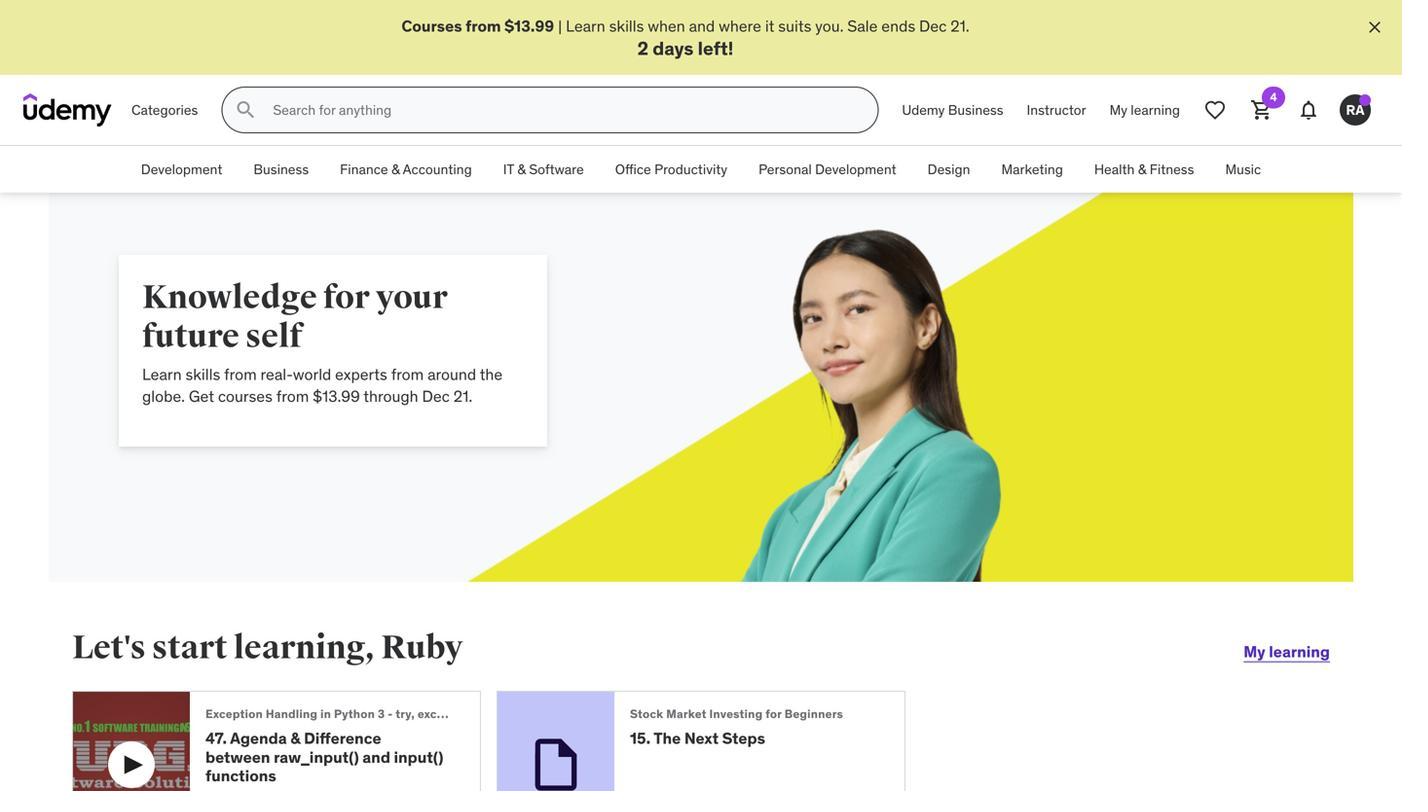 Task type: vqa. For each thing, say whether or not it's contained in the screenshot.
EXCEPTION
yes



Task type: describe. For each thing, give the bounding box(es) containing it.
47.
[[205, 729, 227, 749]]

4 link
[[1239, 87, 1285, 134]]

my for my learning link to the top
[[1110, 101, 1128, 119]]

1 vertical spatial learning
[[1269, 642, 1330, 662]]

udemy business link
[[890, 87, 1015, 134]]

shopping cart with 4 items image
[[1250, 99, 1274, 122]]

finance & accounting link
[[324, 146, 488, 193]]

let's start learning, ruby
[[72, 628, 463, 669]]

health & fitness
[[1094, 161, 1194, 178]]

& for software
[[517, 161, 526, 178]]

design
[[928, 161, 970, 178]]

for inside stock market investing for beginners 15. the next steps
[[766, 707, 782, 722]]

21. inside the knowledge for your future self learn skills from real-world experts from around the globe. get courses from $13.99 through dec 21.
[[454, 387, 472, 407]]

courses
[[218, 387, 273, 407]]

3
[[378, 707, 385, 722]]

0 vertical spatial learning
[[1131, 101, 1180, 119]]

wishlist image
[[1204, 99, 1227, 122]]

1 vertical spatial my learning link
[[1244, 629, 1330, 676]]

accounting
[[403, 161, 472, 178]]

future
[[142, 317, 239, 357]]

design link
[[912, 146, 986, 193]]

your
[[376, 278, 448, 318]]

steps
[[722, 729, 765, 749]]

finance
[[340, 161, 388, 178]]

try,
[[396, 707, 415, 722]]

2 development from the left
[[815, 161, 897, 178]]

you.
[[815, 16, 844, 36]]

globe.
[[142, 387, 185, 407]]

knowledge for your future self learn skills from real-world experts from around the globe. get courses from $13.99 through dec 21.
[[142, 278, 503, 407]]

get
[[189, 387, 214, 407]]

learning,
[[233, 628, 375, 669]]

left!
[[698, 36, 734, 60]]

you have alerts image
[[1359, 95, 1371, 106]]

personal development
[[759, 161, 897, 178]]

start
[[152, 628, 227, 669]]

21. inside courses from $13.99 | learn skills when and where it suits you. sale ends dec 21. 2 days left!
[[951, 16, 970, 36]]

learn inside the knowledge for your future self learn skills from real-world experts from around the globe. get courses from $13.99 through dec 21.
[[142, 365, 182, 385]]

around
[[428, 365, 476, 385]]

market
[[666, 707, 707, 722]]

when
[[648, 16, 685, 36]]

$13.99 inside courses from $13.99 | learn skills when and where it suits you. sale ends dec 21. 2 days left!
[[505, 16, 554, 36]]

where
[[719, 16, 762, 36]]

ruby
[[381, 628, 463, 669]]

software
[[529, 161, 584, 178]]

dec inside courses from $13.99 | learn skills when and where it suits you. sale ends dec 21. 2 days left!
[[919, 16, 947, 36]]

ra
[[1346, 101, 1365, 119]]

0 vertical spatial my learning link
[[1098, 87, 1192, 134]]

days
[[653, 36, 694, 60]]

functions
[[205, 766, 276, 786]]

fitness
[[1150, 161, 1194, 178]]

notifications image
[[1297, 99, 1321, 122]]

15. the next steps link
[[630, 729, 874, 749]]

beginners
[[785, 707, 843, 722]]

music link
[[1210, 146, 1277, 193]]

categories button
[[120, 87, 210, 134]]

except,
[[418, 707, 460, 722]]

courses
[[402, 16, 462, 36]]

office productivity link
[[600, 146, 743, 193]]

development link
[[125, 146, 238, 193]]

productivity
[[655, 161, 728, 178]]

learn inside courses from $13.99 | learn skills when and where it suits you. sale ends dec 21. 2 days left!
[[566, 16, 606, 36]]

and inside courses from $13.99 | learn skills when and where it suits you. sale ends dec 21. 2 days left!
[[689, 16, 715, 36]]

udemy business
[[902, 101, 1004, 119]]



Task type: locate. For each thing, give the bounding box(es) containing it.
finally
[[492, 707, 528, 722]]

marketing link
[[986, 146, 1079, 193]]

0 horizontal spatial 21.
[[454, 387, 472, 407]]

sale
[[847, 16, 878, 36]]

development
[[141, 161, 222, 178], [815, 161, 897, 178]]

21. right ends
[[951, 16, 970, 36]]

business inside business link
[[254, 161, 309, 178]]

world
[[293, 365, 331, 385]]

0 horizontal spatial development
[[141, 161, 222, 178]]

0 horizontal spatial learning
[[1131, 101, 1180, 119]]

$13.99 down world
[[313, 387, 360, 407]]

the
[[480, 365, 503, 385]]

through
[[364, 387, 418, 407]]

1 vertical spatial for
[[766, 707, 782, 722]]

Search for anything text field
[[269, 94, 854, 127]]

and left input()
[[363, 748, 390, 768]]

stock market investing for beginners 15. the next steps
[[630, 707, 843, 749]]

21. down around
[[454, 387, 472, 407]]

0 vertical spatial skills
[[609, 16, 644, 36]]

udemy image
[[23, 94, 112, 127]]

personal development link
[[743, 146, 912, 193]]

1 horizontal spatial $13.99
[[505, 16, 554, 36]]

& down handling
[[290, 729, 300, 749]]

0 horizontal spatial my learning
[[1110, 101, 1180, 119]]

business link
[[238, 146, 324, 193]]

0 vertical spatial dec
[[919, 16, 947, 36]]

next
[[684, 729, 719, 749]]

$13.99
[[505, 16, 554, 36], [313, 387, 360, 407]]

learn
[[566, 16, 606, 36], [142, 365, 182, 385]]

python
[[334, 707, 375, 722]]

between
[[205, 748, 270, 768]]

for inside the knowledge for your future self learn skills from real-world experts from around the globe. get courses from $13.99 through dec 21.
[[323, 278, 370, 318]]

1 vertical spatial $13.99
[[313, 387, 360, 407]]

in
[[320, 707, 331, 722]]

my learning link
[[1098, 87, 1192, 134], [1244, 629, 1330, 676]]

4
[[1270, 90, 1277, 105]]

from
[[466, 16, 501, 36], [224, 365, 257, 385], [391, 365, 424, 385], [276, 387, 309, 407]]

&
[[391, 161, 400, 178], [517, 161, 526, 178], [1138, 161, 1147, 178], [290, 729, 300, 749]]

stock
[[630, 707, 664, 722]]

business inside udemy business link
[[948, 101, 1004, 119]]

1 horizontal spatial for
[[766, 707, 782, 722]]

exception
[[205, 707, 263, 722]]

dec down around
[[422, 387, 450, 407]]

|
[[558, 16, 562, 36]]

business down submit search icon
[[254, 161, 309, 178]]

skills inside the knowledge for your future self learn skills from real-world experts from around the globe. get courses from $13.99 through dec 21.
[[186, 365, 220, 385]]

personal
[[759, 161, 812, 178]]

0 vertical spatial 21.
[[951, 16, 970, 36]]

0 vertical spatial and
[[689, 16, 715, 36]]

$13.99 inside the knowledge for your future self learn skills from real-world experts from around the globe. get courses from $13.99 through dec 21.
[[313, 387, 360, 407]]

it & software link
[[488, 146, 600, 193]]

it
[[765, 16, 775, 36]]

marketing
[[1002, 161, 1063, 178]]

my learning
[[1110, 101, 1180, 119], [1244, 642, 1330, 662]]

0 vertical spatial $13.99
[[505, 16, 554, 36]]

business
[[948, 101, 1004, 119], [254, 161, 309, 178]]

instructor
[[1027, 101, 1086, 119]]

dec right ends
[[919, 16, 947, 36]]

from down real-
[[276, 387, 309, 407]]

1 horizontal spatial my
[[1244, 642, 1266, 662]]

udemy
[[902, 101, 945, 119]]

0 vertical spatial learn
[[566, 16, 606, 36]]

investing
[[709, 707, 763, 722]]

instructor link
[[1015, 87, 1098, 134]]

1 horizontal spatial and
[[689, 16, 715, 36]]

for left your
[[323, 278, 370, 318]]

learn up globe.
[[142, 365, 182, 385]]

21.
[[951, 16, 970, 36], [454, 387, 472, 407]]

0 horizontal spatial business
[[254, 161, 309, 178]]

agenda
[[230, 729, 287, 749]]

0 vertical spatial business
[[948, 101, 1004, 119]]

experts
[[335, 365, 387, 385]]

office productivity
[[615, 161, 728, 178]]

from inside courses from $13.99 | learn skills when and where it suits you. sale ends dec 21. 2 days left!
[[466, 16, 501, 36]]

the
[[654, 729, 681, 749]]

1 horizontal spatial learn
[[566, 16, 606, 36]]

development right personal
[[815, 161, 897, 178]]

and
[[689, 16, 715, 36], [363, 748, 390, 768]]

1 horizontal spatial development
[[815, 161, 897, 178]]

raw_input()
[[274, 748, 359, 768]]

1 development from the left
[[141, 161, 222, 178]]

for
[[323, 278, 370, 318], [766, 707, 782, 722]]

& right health
[[1138, 161, 1147, 178]]

1 vertical spatial skills
[[186, 365, 220, 385]]

health
[[1094, 161, 1135, 178]]

categories
[[131, 101, 198, 119]]

0 horizontal spatial my learning link
[[1098, 87, 1192, 134]]

0 horizontal spatial learn
[[142, 365, 182, 385]]

& inside 'link'
[[517, 161, 526, 178]]

from up courses
[[224, 365, 257, 385]]

courses from $13.99 | learn skills when and where it suits you. sale ends dec 21. 2 days left!
[[402, 16, 970, 60]]

my learning for bottommost my learning link
[[1244, 642, 1330, 662]]

office
[[615, 161, 651, 178]]

& right finance
[[391, 161, 400, 178]]

& inside exception handling in python 3 - try, except, else, finally 47. agenda & difference between raw_input() and input() functions
[[290, 729, 300, 749]]

0 horizontal spatial skills
[[186, 365, 220, 385]]

1 horizontal spatial 21.
[[951, 16, 970, 36]]

15.
[[630, 729, 651, 749]]

learn right |
[[566, 16, 606, 36]]

ra link
[[1332, 87, 1379, 134]]

business right the udemy
[[948, 101, 1004, 119]]

1 horizontal spatial my learning
[[1244, 642, 1330, 662]]

knowledge
[[142, 278, 317, 318]]

1 vertical spatial learn
[[142, 365, 182, 385]]

difference
[[304, 729, 381, 749]]

my for bottommost my learning link
[[1244, 642, 1266, 662]]

1 horizontal spatial learning
[[1269, 642, 1330, 662]]

0 vertical spatial my
[[1110, 101, 1128, 119]]

and inside exception handling in python 3 - try, except, else, finally 47. agenda & difference between raw_input() and input() functions
[[363, 748, 390, 768]]

& for accounting
[[391, 161, 400, 178]]

it
[[503, 161, 514, 178]]

1 vertical spatial my
[[1244, 642, 1266, 662]]

& for fitness
[[1138, 161, 1147, 178]]

real-
[[261, 365, 293, 385]]

0 horizontal spatial $13.99
[[313, 387, 360, 407]]

skills up the 2
[[609, 16, 644, 36]]

health & fitness link
[[1079, 146, 1210, 193]]

exception handling in python 3 - try, except, else, finally 47. agenda & difference between raw_input() and input() functions
[[205, 707, 528, 786]]

else,
[[462, 707, 489, 722]]

0 horizontal spatial and
[[363, 748, 390, 768]]

self
[[245, 317, 302, 357]]

my learning for my learning link to the top
[[1110, 101, 1180, 119]]

from up "through"
[[391, 365, 424, 385]]

0 horizontal spatial dec
[[422, 387, 450, 407]]

skills
[[609, 16, 644, 36], [186, 365, 220, 385]]

47. agenda & difference between raw_input() and input() functions link
[[205, 729, 449, 786]]

skills up 'get'
[[186, 365, 220, 385]]

development down categories dropdown button
[[141, 161, 222, 178]]

for up 15. the next steps link
[[766, 707, 782, 722]]

finance & accounting
[[340, 161, 472, 178]]

1 vertical spatial 21.
[[454, 387, 472, 407]]

1 horizontal spatial skills
[[609, 16, 644, 36]]

0 vertical spatial for
[[323, 278, 370, 318]]

close image
[[1365, 18, 1385, 37]]

music
[[1226, 161, 1261, 178]]

submit search image
[[234, 99, 257, 122]]

0 vertical spatial my learning
[[1110, 101, 1180, 119]]

let's
[[72, 628, 146, 669]]

1 vertical spatial my learning
[[1244, 642, 1330, 662]]

learning
[[1131, 101, 1180, 119], [1269, 642, 1330, 662]]

ends
[[882, 16, 916, 36]]

dec inside the knowledge for your future self learn skills from real-world experts from around the globe. get courses from $13.99 through dec 21.
[[422, 387, 450, 407]]

and up 'left!'
[[689, 16, 715, 36]]

0 horizontal spatial for
[[323, 278, 370, 318]]

it & software
[[503, 161, 584, 178]]

1 horizontal spatial business
[[948, 101, 1004, 119]]

from right courses
[[466, 16, 501, 36]]

skills inside courses from $13.99 | learn skills when and where it suits you. sale ends dec 21. 2 days left!
[[609, 16, 644, 36]]

0 horizontal spatial my
[[1110, 101, 1128, 119]]

1 vertical spatial and
[[363, 748, 390, 768]]

handling
[[266, 707, 318, 722]]

$13.99 left |
[[505, 16, 554, 36]]

1 horizontal spatial my learning link
[[1244, 629, 1330, 676]]

2
[[637, 36, 649, 60]]

input()
[[394, 748, 443, 768]]

1 vertical spatial business
[[254, 161, 309, 178]]

suits
[[778, 16, 812, 36]]

& right it
[[517, 161, 526, 178]]

1 vertical spatial dec
[[422, 387, 450, 407]]

1 horizontal spatial dec
[[919, 16, 947, 36]]

-
[[388, 707, 393, 722]]



